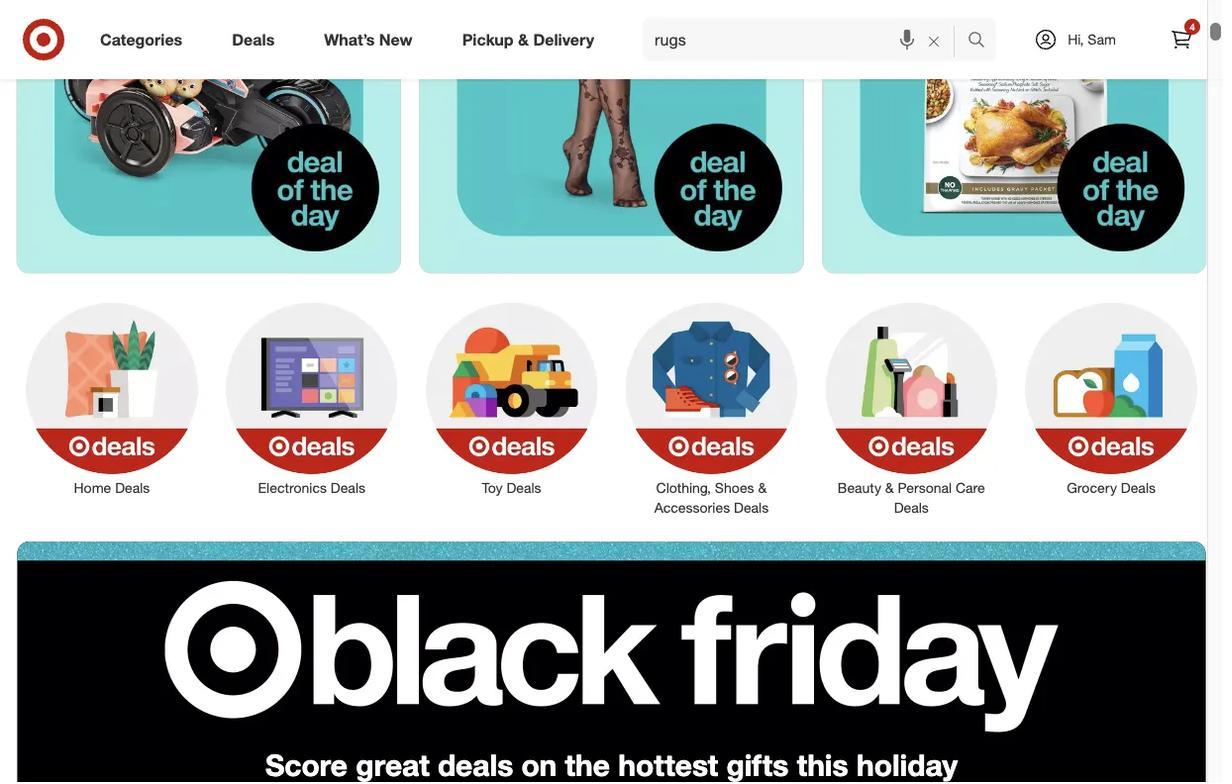 Task type: describe. For each thing, give the bounding box(es) containing it.
What can we help you find? suggestions appear below search field
[[643, 18, 973, 61]]

deals right home
[[115, 480, 150, 497]]

what's new link
[[307, 18, 438, 61]]

deals inside clothing, shoes & accessories deals
[[734, 500, 769, 517]]

target black friday image
[[17, 542, 1206, 784]]

great
[[356, 747, 430, 783]]

1 target deal of the day image from the left
[[17, 0, 401, 273]]

& inside clothing, shoes & accessories deals
[[759, 480, 767, 497]]

what's new
[[324, 30, 413, 49]]

clothing, shoes & accessories deals link
[[612, 299, 812, 518]]

score great deals on the hottest gifts this holiday
[[266, 747, 958, 783]]

delivery
[[534, 30, 595, 49]]

personal
[[898, 480, 952, 497]]

& for pickup
[[518, 30, 529, 49]]

shoes
[[715, 480, 755, 497]]

what's
[[324, 30, 375, 49]]

toy deals
[[482, 480, 542, 497]]

& for beauty
[[886, 480, 894, 497]]

home deals link
[[12, 299, 212, 499]]

deals left what's
[[232, 30, 275, 49]]

toy deals link
[[412, 299, 612, 499]]

beauty & personal care deals
[[838, 480, 986, 517]]

sam
[[1088, 31, 1117, 48]]

deals link
[[215, 18, 300, 61]]

electronics deals link
[[212, 299, 412, 499]]

pickup & delivery link
[[446, 18, 619, 61]]

electronics
[[258, 480, 327, 497]]

toy
[[482, 480, 503, 497]]

search button
[[959, 18, 1007, 65]]

pickup
[[462, 30, 514, 49]]

clothing,
[[657, 480, 711, 497]]

categories
[[100, 30, 183, 49]]



Task type: locate. For each thing, give the bounding box(es) containing it.
pickup & delivery
[[462, 30, 595, 49]]

deals
[[232, 30, 275, 49], [115, 480, 150, 497], [331, 480, 366, 497], [507, 480, 542, 497], [1122, 480, 1156, 497], [734, 500, 769, 517], [894, 500, 929, 517]]

target deal of the day image
[[17, 0, 401, 273], [420, 0, 803, 273], [823, 0, 1206, 273]]

& right beauty
[[886, 480, 894, 497]]

grocery deals
[[1067, 480, 1156, 497]]

score
[[266, 747, 348, 783]]

& right shoes
[[759, 480, 767, 497]]

&
[[518, 30, 529, 49], [759, 480, 767, 497], [886, 480, 894, 497]]

4 link
[[1160, 18, 1204, 61]]

& inside beauty & personal care deals
[[886, 480, 894, 497]]

hi, sam
[[1068, 31, 1117, 48]]

deals right electronics
[[331, 480, 366, 497]]

deals right 'grocery'
[[1122, 480, 1156, 497]]

4
[[1190, 20, 1196, 33]]

beauty & personal care deals link
[[812, 299, 1012, 518]]

0 horizontal spatial target deal of the day image
[[17, 0, 401, 273]]

electronics deals
[[258, 480, 366, 497]]

3 target deal of the day image from the left
[[823, 0, 1206, 273]]

clothing, shoes & accessories deals
[[655, 480, 769, 517]]

gifts
[[727, 747, 789, 783]]

holiday
[[857, 747, 958, 783]]

deals down shoes
[[734, 500, 769, 517]]

1 horizontal spatial target deal of the day image
[[420, 0, 803, 273]]

grocery
[[1067, 480, 1118, 497]]

2 horizontal spatial target deal of the day image
[[823, 0, 1206, 273]]

1 horizontal spatial &
[[759, 480, 767, 497]]

0 horizontal spatial &
[[518, 30, 529, 49]]

beauty
[[838, 480, 882, 497]]

search
[[959, 32, 1007, 51]]

this
[[797, 747, 849, 783]]

accessories
[[655, 500, 730, 517]]

deals down personal
[[894, 500, 929, 517]]

hottest
[[619, 747, 719, 783]]

new
[[379, 30, 413, 49]]

categories link
[[83, 18, 207, 61]]

grocery deals link
[[1012, 299, 1212, 499]]

home deals
[[74, 480, 150, 497]]

care
[[956, 480, 986, 497]]

deals right toy on the left of the page
[[507, 480, 542, 497]]

on
[[522, 747, 557, 783]]

hi,
[[1068, 31, 1085, 48]]

the
[[565, 747, 610, 783]]

home
[[74, 480, 111, 497]]

& right pickup
[[518, 30, 529, 49]]

2 target deal of the day image from the left
[[420, 0, 803, 273]]

2 horizontal spatial &
[[886, 480, 894, 497]]

deals
[[438, 747, 514, 783]]

deals inside beauty & personal care deals
[[894, 500, 929, 517]]



Task type: vqa. For each thing, say whether or not it's contained in the screenshot.
THE THRESHOLD™ within the 15oz Heart Bubble Figural Candle Casual Pink - Threshold™
no



